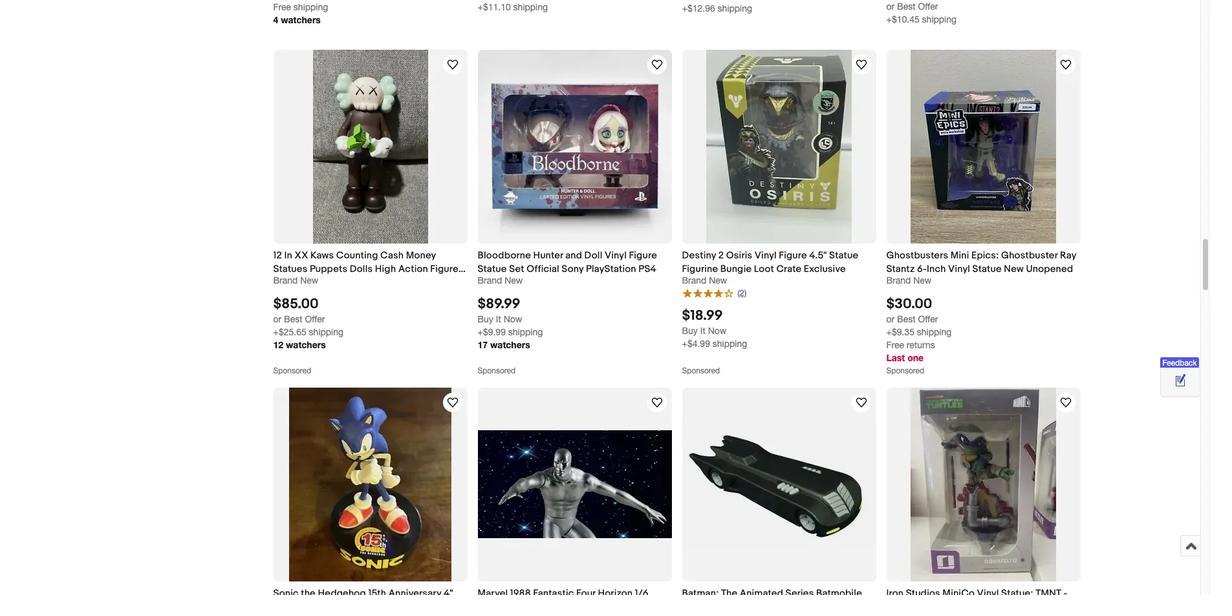 Task type: vqa. For each thing, say whether or not it's contained in the screenshot.
1st heading from the right
yes



Task type: locate. For each thing, give the bounding box(es) containing it.
brand
[[273, 276, 298, 286], [478, 276, 502, 286], [682, 276, 707, 286], [887, 276, 911, 286]]

brand up (2) link
[[682, 276, 707, 286]]

best inside $85.00 or best offer +$25.65 shipping 12 watchers
[[284, 314, 303, 325]]

statue down bloodborne
[[478, 264, 507, 276]]

0 vertical spatial now
[[504, 314, 522, 325]]

watchers inside $89.99 buy it now +$9.99 shipping 17 watchers
[[490, 339, 530, 350]]

or best offer +$10.45 shipping
[[887, 1, 957, 24]]

0 horizontal spatial now
[[504, 314, 522, 325]]

free up last
[[887, 340, 904, 350]]

free up 4
[[273, 2, 291, 13]]

1 horizontal spatial free
[[887, 340, 904, 350]]

statue down epics:
[[973, 264, 1002, 276]]

best up +$10.45
[[897, 1, 916, 12]]

$30.00
[[887, 296, 933, 313]]

shipping inside $30.00 or best offer +$9.35 shipping free returns last one
[[917, 327, 952, 337]]

17
[[478, 339, 488, 350]]

1 heading from the left
[[273, 588, 456, 596]]

0 vertical spatial free
[[273, 2, 291, 13]]

brand inside bloodborne hunter and doll vinyl figure statue set official sony playstation ps4 brand new
[[478, 276, 502, 286]]

new down xx
[[300, 276, 319, 286]]

shipping inside $18.99 buy it now +$4.99 shipping
[[713, 339, 747, 349]]

offer down "$85.00"
[[305, 314, 325, 325]]

+$11.10 shipping
[[478, 2, 548, 13]]

12 left in
[[273, 250, 282, 262]]

0 vertical spatial 12
[[273, 250, 282, 262]]

offer up +$10.45
[[918, 1, 938, 12]]

free shipping 4 watchers
[[273, 2, 328, 26]]

unopened
[[1026, 264, 1073, 276]]

marvel 1988 fantastic four horizon 1/6 "silver surfer" statue – vinyl model kit image
[[478, 431, 672, 539]]

1 vertical spatial 12
[[273, 339, 283, 350]]

bloodborne hunter and doll vinyl figure statue set official sony playstation ps4 heading
[[478, 250, 657, 276]]

or up +$25.65
[[273, 314, 282, 325]]

12 inside $85.00 or best offer +$25.65 shipping 12 watchers
[[273, 339, 283, 350]]

watch 12 in xx kaws counting cash money statues puppets dolls high action figure toy image
[[445, 57, 460, 73]]

counting
[[336, 250, 378, 262]]

statues
[[273, 264, 308, 276]]

brand up $30.00
[[887, 276, 911, 286]]

watchers for $85.00
[[286, 339, 326, 350]]

1 horizontal spatial buy
[[682, 326, 698, 336]]

shipping
[[294, 2, 328, 13], [513, 2, 548, 13], [718, 4, 752, 14], [922, 14, 957, 24], [309, 327, 344, 337], [508, 327, 543, 337], [917, 327, 952, 337], [713, 339, 747, 349]]

watch destiny 2 osiris vinyl figure 4.5" statue figurine bungie loot crate exclusive image
[[854, 57, 869, 73]]

ghostbusters mini epics: ghostbuster ray stantz 6-inch vinyl statue new unopened image
[[911, 50, 1056, 244]]

buy up +$4.99
[[682, 326, 698, 336]]

offer inside $85.00 or best offer +$25.65 shipping 12 watchers
[[305, 314, 325, 325]]

2 brand from the left
[[478, 276, 502, 286]]

0 horizontal spatial free
[[273, 2, 291, 13]]

one
[[908, 352, 924, 363]]

it for $89.99
[[496, 314, 501, 325]]

1 12 from the top
[[273, 250, 282, 262]]

0 horizontal spatial statue
[[478, 264, 507, 276]]

12 in xx kaws counting cash money statues puppets dolls high action figure toy link
[[273, 249, 467, 289]]

destiny 2 osiris vinyl figure 4.5" statue figurine bungie loot crate exclusive heading
[[682, 250, 859, 276]]

it
[[496, 314, 501, 325], [700, 326, 706, 336]]

best inside or best offer +$10.45 shipping
[[897, 1, 916, 12]]

now
[[504, 314, 522, 325], [708, 326, 727, 336]]

best up +$25.65
[[284, 314, 303, 325]]

0 horizontal spatial buy
[[478, 314, 494, 325]]

new down ghostbuster
[[1004, 264, 1024, 276]]

0 vertical spatial it
[[496, 314, 501, 325]]

1 horizontal spatial vinyl
[[755, 250, 777, 262]]

brand for ghostbusters
[[887, 276, 911, 286]]

12
[[273, 250, 282, 262], [273, 339, 283, 350]]

watch iron studios minico vinyl statue: tmnt - donatello image
[[1058, 395, 1074, 411]]

official
[[527, 264, 560, 276]]

batman: the animated series batmobile vinyl bank statue image
[[682, 422, 876, 548]]

+$9.99
[[478, 327, 506, 337]]

bloodborne
[[478, 250, 531, 262]]

brand for destiny
[[682, 276, 707, 286]]

1 vertical spatial now
[[708, 326, 727, 336]]

vinyl up the playstation
[[605, 250, 627, 262]]

offer down $30.00
[[918, 314, 938, 325]]

watchers
[[281, 15, 321, 26], [286, 339, 326, 350], [490, 339, 530, 350]]

watchers inside free shipping 4 watchers
[[281, 15, 321, 26]]

new inside bloodborne hunter and doll vinyl figure statue set official sony playstation ps4 brand new
[[505, 276, 523, 286]]

new for bloodborne
[[505, 276, 523, 286]]

osiris
[[726, 250, 753, 262]]

buy
[[478, 314, 494, 325], [682, 326, 698, 336]]

buy up +$9.99
[[478, 314, 494, 325]]

0 vertical spatial buy
[[478, 314, 494, 325]]

vinyl inside ghostbusters mini epics: ghostbuster ray stantz 6-inch vinyl statue new unopened brand new
[[948, 264, 970, 276]]

watchers down +$9.99
[[490, 339, 530, 350]]

$89.99 buy it now +$9.99 shipping 17 watchers
[[478, 296, 543, 350]]

figure up crate
[[779, 250, 807, 262]]

brand down in
[[273, 276, 298, 286]]

statue
[[829, 250, 859, 262], [478, 264, 507, 276], [973, 264, 1002, 276]]

brand for bloodborne
[[478, 276, 502, 286]]

buy inside $18.99 buy it now +$4.99 shipping
[[682, 326, 698, 336]]

brand new
[[273, 276, 319, 286]]

heading for marvel 1988 fantastic four horizon 1/6 "silver surfer" statue – vinyl model kit image on the bottom
[[478, 588, 649, 596]]

0 horizontal spatial it
[[496, 314, 501, 325]]

it inside $18.99 buy it now +$4.99 shipping
[[700, 326, 706, 336]]

exclusive
[[804, 264, 846, 276]]

vinyl up loot
[[755, 250, 777, 262]]

shipping inside $85.00 or best offer +$25.65 shipping 12 watchers
[[309, 327, 344, 337]]

toy
[[273, 277, 289, 289]]

best for $30.00
[[897, 314, 916, 325]]

best up +$9.35
[[897, 314, 916, 325]]

new down ghostbusters
[[914, 276, 932, 286]]

statue inside destiny 2 osiris vinyl figure 4.5" statue figurine bungie loot crate exclusive brand new
[[829, 250, 859, 262]]

12 in xx kaws counting cash money statues puppets dolls high action figure toy image
[[313, 50, 428, 244]]

6-
[[917, 264, 927, 276]]

returns
[[907, 340, 935, 350]]

2 12 from the top
[[273, 339, 283, 350]]

2 horizontal spatial statue
[[973, 264, 1002, 276]]

offer
[[918, 1, 938, 12], [305, 314, 325, 325], [918, 314, 938, 325]]

brand inside ghostbusters mini epics: ghostbuster ray stantz 6-inch vinyl statue new unopened brand new
[[887, 276, 911, 286]]

loot
[[754, 264, 774, 276]]

it inside $89.99 buy it now +$9.99 shipping 17 watchers
[[496, 314, 501, 325]]

1 horizontal spatial now
[[708, 326, 727, 336]]

brand up $89.99
[[478, 276, 502, 286]]

statue inside bloodborne hunter and doll vinyl figure statue set official sony playstation ps4 brand new
[[478, 264, 507, 276]]

4 brand from the left
[[887, 276, 911, 286]]

best
[[897, 1, 916, 12], [284, 314, 303, 325], [897, 314, 916, 325]]

statue up exclusive
[[829, 250, 859, 262]]

1 horizontal spatial it
[[700, 326, 706, 336]]

playstation
[[586, 264, 636, 276]]

figure inside destiny 2 osiris vinyl figure 4.5" statue figurine bungie loot crate exclusive brand new
[[779, 250, 807, 262]]

watchers for $89.99
[[490, 339, 530, 350]]

free
[[273, 2, 291, 13], [887, 340, 904, 350]]

2 horizontal spatial vinyl
[[948, 264, 970, 276]]

feedback
[[1163, 359, 1197, 368]]

3 brand from the left
[[682, 276, 707, 286]]

0 horizontal spatial vinyl
[[605, 250, 627, 262]]

brand inside destiny 2 osiris vinyl figure 4.5" statue figurine bungie loot crate exclusive brand new
[[682, 276, 707, 286]]

shipping inside free shipping 4 watchers
[[294, 2, 328, 13]]

+$12.96
[[682, 4, 715, 14]]

best inside $30.00 or best offer +$9.35 shipping free returns last one
[[897, 314, 916, 325]]

$89.99
[[478, 296, 521, 313]]

watch batman: the animated series batmobile vinyl bank statue image
[[854, 395, 869, 411]]

new up (2) link
[[709, 276, 727, 286]]

now down $18.99
[[708, 326, 727, 336]]

destiny
[[682, 250, 716, 262]]

1 horizontal spatial figure
[[629, 250, 657, 262]]

heading for batman: the animated series batmobile vinyl bank statue image
[[682, 588, 862, 596]]

best for $85.00
[[284, 314, 303, 325]]

1 vertical spatial it
[[700, 326, 706, 336]]

vinyl
[[605, 250, 627, 262], [755, 250, 777, 262], [948, 264, 970, 276]]

figure
[[629, 250, 657, 262], [779, 250, 807, 262], [430, 264, 459, 276]]

or inside $30.00 or best offer +$9.35 shipping free returns last one
[[887, 314, 895, 325]]

new for destiny
[[709, 276, 727, 286]]

new inside destiny 2 osiris vinyl figure 4.5" statue figurine bungie loot crate exclusive brand new
[[709, 276, 727, 286]]

1 vertical spatial buy
[[682, 326, 698, 336]]

figure down money
[[430, 264, 459, 276]]

buy inside $89.99 buy it now +$9.99 shipping 17 watchers
[[478, 314, 494, 325]]

shipping inside or best offer +$10.45 shipping
[[922, 14, 957, 24]]

watchers right 4
[[281, 15, 321, 26]]

now down $89.99
[[504, 314, 522, 325]]

or up +$10.45
[[887, 1, 895, 12]]

figure up the ps4
[[629, 250, 657, 262]]

or up +$9.35
[[887, 314, 895, 325]]

0 horizontal spatial figure
[[430, 264, 459, 276]]

statue for official
[[478, 264, 507, 276]]

2 horizontal spatial figure
[[779, 250, 807, 262]]

offer for $85.00
[[305, 314, 325, 325]]

watch sonic the hedgehog 15th anniversary 4" vinyl figure statue promo sega games 2006 image
[[445, 395, 460, 411]]

it up +$4.99
[[700, 326, 706, 336]]

3 heading from the left
[[682, 588, 862, 596]]

now inside $18.99 buy it now +$4.99 shipping
[[708, 326, 727, 336]]

figurine
[[682, 264, 718, 276]]

or
[[887, 1, 895, 12], [273, 314, 282, 325], [887, 314, 895, 325]]

vinyl down mini
[[948, 264, 970, 276]]

or inside $85.00 or best offer +$25.65 shipping 12 watchers
[[273, 314, 282, 325]]

heading
[[273, 588, 456, 596], [478, 588, 649, 596], [682, 588, 862, 596], [887, 588, 1068, 596]]

in
[[284, 250, 292, 262]]

new
[[1004, 264, 1024, 276], [300, 276, 319, 286], [505, 276, 523, 286], [709, 276, 727, 286], [914, 276, 932, 286]]

2 heading from the left
[[478, 588, 649, 596]]

watchers inside $85.00 or best offer +$25.65 shipping 12 watchers
[[286, 339, 326, 350]]

now inside $89.99 buy it now +$9.99 shipping 17 watchers
[[504, 314, 522, 325]]

12 down +$25.65
[[273, 339, 283, 350]]

it up +$9.99
[[496, 314, 501, 325]]

+$25.65
[[273, 327, 306, 337]]

1 vertical spatial free
[[887, 340, 904, 350]]

crate
[[777, 264, 802, 276]]

4 heading from the left
[[887, 588, 1068, 596]]

watchers down +$25.65
[[286, 339, 326, 350]]

12 in xx kaws counting cash money statues puppets dolls high action figure toy heading
[[273, 250, 466, 289]]

cash
[[380, 250, 404, 262]]

new down bloodborne
[[505, 276, 523, 286]]

1 horizontal spatial statue
[[829, 250, 859, 262]]

12 inside the 12 in xx kaws counting cash money statues puppets dolls high action figure toy
[[273, 250, 282, 262]]

offer inside $30.00 or best offer +$9.35 shipping free returns last one
[[918, 314, 938, 325]]

destiny 2 osiris vinyl figure 4.5" statue figurine bungie loot crate exclusive link
[[682, 249, 876, 276]]

buy for $89.99
[[478, 314, 494, 325]]

action
[[398, 264, 428, 276]]



Task type: describe. For each thing, give the bounding box(es) containing it.
it for $18.99
[[700, 326, 706, 336]]

$30.00 or best offer +$9.35 shipping free returns last one
[[887, 296, 952, 363]]

(2)
[[738, 289, 747, 298]]

hunter
[[533, 250, 563, 262]]

$18.99 buy it now +$4.99 shipping
[[682, 308, 747, 349]]

sonic the hedgehog 15th anniversary 4" vinyl figure statue promo sega games 2006 image
[[289, 388, 452, 582]]

offer inside or best offer +$10.45 shipping
[[918, 1, 938, 12]]

statue for bungie
[[829, 250, 859, 262]]

last
[[887, 352, 905, 363]]

+$12.96 shipping
[[682, 4, 752, 14]]

set
[[509, 264, 524, 276]]

puppets
[[310, 264, 348, 276]]

or for $30.00
[[887, 314, 895, 325]]

shipping inside $89.99 buy it now +$9.99 shipping 17 watchers
[[508, 327, 543, 337]]

4
[[273, 15, 278, 26]]

ghostbusters mini epics: ghostbuster ray stantz 6-inch vinyl statue new unopened brand new
[[887, 250, 1077, 286]]

2
[[719, 250, 724, 262]]

money
[[406, 250, 436, 262]]

or inside or best offer +$10.45 shipping
[[887, 1, 895, 12]]

and
[[566, 250, 582, 262]]

$85.00
[[273, 296, 319, 313]]

destiny 2 osiris vinyl figure 4.5" statue figurine bungie loot crate exclusive brand new
[[682, 250, 859, 286]]

now for $18.99
[[708, 326, 727, 336]]

free inside free shipping 4 watchers
[[273, 2, 291, 13]]

watch marvel 1988 fantastic four horizon 1/6 "silver surfer" statue – vinyl model kit image
[[649, 395, 665, 411]]

+$4.99
[[682, 339, 710, 349]]

doll
[[585, 250, 603, 262]]

$18.99
[[682, 308, 723, 325]]

dolls
[[350, 264, 373, 276]]

vinyl inside bloodborne hunter and doll vinyl figure statue set official sony playstation ps4 brand new
[[605, 250, 627, 262]]

1 brand from the left
[[273, 276, 298, 286]]

statue inside ghostbusters mini epics: ghostbuster ray stantz 6-inch vinyl statue new unopened brand new
[[973, 264, 1002, 276]]

new for ghostbusters
[[914, 276, 932, 286]]

offer for $30.00
[[918, 314, 938, 325]]

mini
[[951, 250, 969, 262]]

kaws
[[311, 250, 334, 262]]

vinyl inside destiny 2 osiris vinyl figure 4.5" statue figurine bungie loot crate exclusive brand new
[[755, 250, 777, 262]]

bloodborne hunter and doll vinyl figure statue set official sony playstation ps4 brand new
[[478, 250, 657, 286]]

12 in xx kaws counting cash money statues puppets dolls high action figure toy
[[273, 250, 459, 289]]

4.5"
[[810, 250, 827, 262]]

+$10.45
[[887, 14, 920, 24]]

heading for iron studios minico vinyl statue: tmnt - donatello image
[[887, 588, 1068, 596]]

destiny 2 osiris vinyl figure 4.5" statue figurine bungie loot crate exclusive image
[[706, 50, 852, 244]]

watch ghostbusters mini epics: ghostbuster ray stantz 6-inch vinyl statue new unopened image
[[1058, 57, 1074, 73]]

now for $89.99
[[504, 314, 522, 325]]

ghostbusters
[[887, 250, 949, 262]]

(2) link
[[682, 288, 747, 299]]

ghostbusters mini epics: ghostbuster ray stantz 6-inch vinyl statue new unopened heading
[[887, 250, 1077, 276]]

free inside $30.00 or best offer +$9.35 shipping free returns last one
[[887, 340, 904, 350]]

figure inside the 12 in xx kaws counting cash money statues puppets dolls high action figure toy
[[430, 264, 459, 276]]

xx
[[295, 250, 308, 262]]

bloodborne hunter and doll vinyl figure statue set official sony playstation ps4 link
[[478, 249, 672, 276]]

ghostbusters mini epics: ghostbuster ray stantz 6-inch vinyl statue new unopened link
[[887, 249, 1081, 276]]

buy for $18.99
[[682, 326, 698, 336]]

epics:
[[972, 250, 999, 262]]

+$11.10
[[478, 2, 511, 13]]

heading for the sonic the hedgehog 15th anniversary 4" vinyl figure statue promo sega games 2006 image
[[273, 588, 456, 596]]

stantz
[[887, 264, 915, 276]]

bloodborne hunter and doll vinyl figure statue set official sony playstation ps4 image
[[478, 50, 672, 244]]

bungie
[[721, 264, 752, 276]]

watch bloodborne hunter and doll vinyl figure statue set official sony playstation ps4 image
[[649, 57, 665, 73]]

or for $85.00
[[273, 314, 282, 325]]

iron studios minico vinyl statue: tmnt - donatello image
[[911, 388, 1056, 582]]

+$9.35
[[887, 327, 915, 337]]

figure inside bloodborne hunter and doll vinyl figure statue set official sony playstation ps4 brand new
[[629, 250, 657, 262]]

sony
[[562, 264, 584, 276]]

ray
[[1060, 250, 1077, 262]]

$85.00 or best offer +$25.65 shipping 12 watchers
[[273, 296, 344, 350]]

high
[[375, 264, 396, 276]]

ghostbuster
[[1001, 250, 1058, 262]]

inch
[[927, 264, 946, 276]]

ps4
[[639, 264, 657, 276]]



